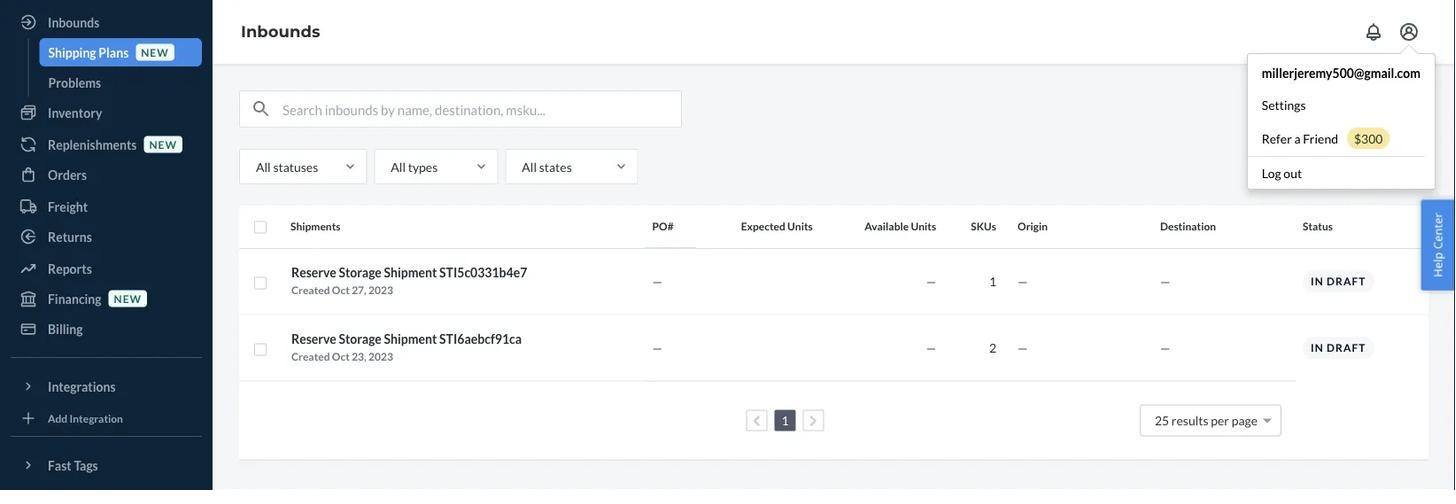 Task type: vqa. For each thing, say whether or not it's contained in the screenshot.
first ― from right
no



Task type: locate. For each thing, give the bounding box(es) containing it.
inventory
[[48, 105, 102, 120]]

all
[[256, 159, 271, 174], [391, 159, 406, 174], [522, 159, 537, 174]]

2023 inside reserve storage shipment sti6aebcf91ca created oct 23, 2023
[[369, 350, 393, 363]]

1 link
[[778, 413, 793, 428]]

created for reserve storage shipment sti5c0331b4e7
[[292, 284, 330, 296]]

help center button
[[1422, 200, 1456, 291]]

—
[[653, 274, 663, 289], [927, 274, 937, 289], [1018, 274, 1028, 289], [1161, 274, 1171, 289], [653, 340, 663, 355], [927, 340, 937, 355], [1018, 340, 1028, 355], [1161, 340, 1171, 355]]

0 vertical spatial in draft
[[1311, 275, 1367, 287]]

0 horizontal spatial all
[[256, 159, 271, 174]]

skus
[[971, 220, 997, 233]]

new down reports link
[[114, 292, 142, 305]]

2 in draft from the top
[[1311, 341, 1367, 354]]

all left states at top
[[522, 159, 537, 174]]

in draft for 2
[[1311, 341, 1367, 354]]

1 horizontal spatial inbounds link
[[241, 22, 320, 41]]

2023 right 23,
[[369, 350, 393, 363]]

storage inside reserve storage shipment sti5c0331b4e7 created oct 27, 2023
[[339, 265, 382, 280]]

2023
[[369, 284, 393, 296], [369, 350, 393, 363]]

status
[[1303, 220, 1334, 233]]

chevron right image
[[810, 414, 818, 427]]

2 vertical spatial new
[[114, 292, 142, 305]]

1 vertical spatial created
[[292, 350, 330, 363]]

shipment for sti5c0331b4e7
[[384, 265, 437, 280]]

sti5c0331b4e7
[[440, 265, 528, 280]]

sti6aebcf91ca
[[440, 331, 522, 346]]

storage inside reserve storage shipment sti6aebcf91ca created oct 23, 2023
[[339, 331, 382, 346]]

created inside reserve storage shipment sti5c0331b4e7 created oct 27, 2023
[[292, 284, 330, 296]]

0 vertical spatial created
[[292, 284, 330, 296]]

billing link
[[11, 315, 202, 343]]

2 created from the top
[[292, 350, 330, 363]]

2 all from the left
[[391, 159, 406, 174]]

in for 2
[[1311, 341, 1325, 354]]

millerjeremy500@gmail.com
[[1263, 65, 1421, 80]]

0 vertical spatial 2023
[[369, 284, 393, 296]]

in draft
[[1311, 275, 1367, 287], [1311, 341, 1367, 354]]

0 horizontal spatial units
[[788, 220, 813, 233]]

reserve for reserve storage shipment sti5c0331b4e7
[[292, 265, 336, 280]]

1 units from the left
[[788, 220, 813, 233]]

2 shipment from the top
[[384, 331, 437, 346]]

draft
[[1328, 275, 1367, 287], [1328, 341, 1367, 354]]

1 created from the top
[[292, 284, 330, 296]]

all left types
[[391, 159, 406, 174]]

storage up 23,
[[339, 331, 382, 346]]

27,
[[352, 284, 367, 296]]

oct for reserve storage shipment sti5c0331b4e7
[[332, 284, 350, 296]]

expected units
[[741, 220, 813, 233]]

storage
[[339, 265, 382, 280], [339, 331, 382, 346]]

1 shipment from the top
[[384, 265, 437, 280]]

23,
[[352, 350, 367, 363]]

add integration link
[[11, 408, 202, 429]]

1 reserve from the top
[[292, 265, 336, 280]]

1 vertical spatial storage
[[339, 331, 382, 346]]

po#
[[653, 220, 674, 233]]

created inside reserve storage shipment sti6aebcf91ca created oct 23, 2023
[[292, 350, 330, 363]]

1
[[990, 274, 997, 289], [782, 413, 789, 428]]

open account menu image
[[1399, 21, 1421, 43]]

2 units from the left
[[911, 220, 937, 233]]

add
[[48, 412, 68, 424]]

shipment down reserve storage shipment sti5c0331b4e7 created oct 27, 2023
[[384, 331, 437, 346]]

1 in from the top
[[1311, 275, 1325, 287]]

shipment
[[384, 265, 437, 280], [384, 331, 437, 346]]

reports link
[[11, 254, 202, 283]]

help
[[1431, 252, 1447, 277]]

0 horizontal spatial 1
[[782, 413, 789, 428]]

shipment inside reserve storage shipment sti5c0331b4e7 created oct 27, 2023
[[384, 265, 437, 280]]

1 all from the left
[[256, 159, 271, 174]]

25 results per page
[[1155, 413, 1258, 428]]

3 all from the left
[[522, 159, 537, 174]]

oct for reserve storage shipment sti6aebcf91ca
[[332, 350, 350, 363]]

1 oct from the top
[[332, 284, 350, 296]]

square image for reserve storage shipment sti5c0331b4e7
[[253, 276, 268, 290]]

square image
[[253, 276, 268, 290], [253, 342, 268, 357]]

plans
[[99, 45, 129, 60]]

tags
[[74, 458, 98, 473]]

fast
[[48, 458, 72, 473]]

2
[[990, 340, 997, 355]]

0 vertical spatial oct
[[332, 284, 350, 296]]

shipment for sti6aebcf91ca
[[384, 331, 437, 346]]

1 horizontal spatial units
[[911, 220, 937, 233]]

draft for 2
[[1328, 341, 1367, 354]]

2 horizontal spatial all
[[522, 159, 537, 174]]

2 storage from the top
[[339, 331, 382, 346]]

0 vertical spatial square image
[[253, 276, 268, 290]]

1 vertical spatial square image
[[253, 342, 268, 357]]

1 right chevron left icon
[[782, 413, 789, 428]]

new for shipping plans
[[141, 46, 169, 58]]

1 2023 from the top
[[369, 284, 393, 296]]

all left statuses
[[256, 159, 271, 174]]

25 results per page option
[[1155, 413, 1258, 428]]

2 oct from the top
[[332, 350, 350, 363]]

inbounds link
[[11, 8, 202, 36], [241, 22, 320, 41]]

in
[[1311, 275, 1325, 287], [1311, 341, 1325, 354]]

0 vertical spatial storage
[[339, 265, 382, 280]]

0 vertical spatial reserve
[[292, 265, 336, 280]]

1 vertical spatial in
[[1311, 341, 1325, 354]]

1 vertical spatial shipment
[[384, 331, 437, 346]]

a
[[1295, 131, 1301, 146]]

draft for 1
[[1328, 275, 1367, 287]]

all for all types
[[391, 159, 406, 174]]

2 reserve from the top
[[292, 331, 336, 346]]

2 2023 from the top
[[369, 350, 393, 363]]

units right available
[[911, 220, 937, 233]]

available
[[865, 220, 909, 233]]

1 in draft from the top
[[1311, 275, 1367, 287]]

reports
[[48, 261, 92, 276]]

shipment left sti5c0331b4e7
[[384, 265, 437, 280]]

1 horizontal spatial 1
[[990, 274, 997, 289]]

0 vertical spatial draft
[[1328, 275, 1367, 287]]

fast tags
[[48, 458, 98, 473]]

2023 right 27,
[[369, 284, 393, 296]]

storage up 27,
[[339, 265, 382, 280]]

oct left 23,
[[332, 350, 350, 363]]

1 vertical spatial in draft
[[1311, 341, 1367, 354]]

destination
[[1161, 220, 1217, 233]]

reserve inside reserve storage shipment sti5c0331b4e7 created oct 27, 2023
[[292, 265, 336, 280]]

0 vertical spatial in
[[1311, 275, 1325, 287]]

2 draft from the top
[[1328, 341, 1367, 354]]

new up orders link
[[149, 138, 177, 151]]

1 square image from the top
[[253, 276, 268, 290]]

in draft for 1
[[1311, 275, 1367, 287]]

shipping
[[48, 45, 96, 60]]

0 vertical spatial new
[[141, 46, 169, 58]]

2023 inside reserve storage shipment sti5c0331b4e7 created oct 27, 2023
[[369, 284, 393, 296]]

oct inside reserve storage shipment sti6aebcf91ca created oct 23, 2023
[[332, 350, 350, 363]]

origin
[[1018, 220, 1048, 233]]

2 in from the top
[[1311, 341, 1325, 354]]

problems
[[48, 75, 101, 90]]

inbounds
[[48, 15, 100, 30], [241, 22, 320, 41]]

reserve
[[292, 265, 336, 280], [292, 331, 336, 346]]

1 down skus
[[990, 274, 997, 289]]

oct inside reserve storage shipment sti5c0331b4e7 created oct 27, 2023
[[332, 284, 350, 296]]

0 vertical spatial shipment
[[384, 265, 437, 280]]

created left 27,
[[292, 284, 330, 296]]

shipment inside reserve storage shipment sti6aebcf91ca created oct 23, 2023
[[384, 331, 437, 346]]

units
[[788, 220, 813, 233], [911, 220, 937, 233]]

created left 23,
[[292, 350, 330, 363]]

page
[[1232, 413, 1258, 428]]

oct left 27,
[[332, 284, 350, 296]]

1 draft from the top
[[1328, 275, 1367, 287]]

replenishments
[[48, 137, 137, 152]]

1 horizontal spatial all
[[391, 159, 406, 174]]

created
[[292, 284, 330, 296], [292, 350, 330, 363]]

expected
[[741, 220, 786, 233]]

integrations button
[[11, 372, 202, 401]]

25
[[1155, 413, 1170, 428]]

1 vertical spatial draft
[[1328, 341, 1367, 354]]

new for replenishments
[[149, 138, 177, 151]]

1 vertical spatial oct
[[332, 350, 350, 363]]

new right plans
[[141, 46, 169, 58]]

1 vertical spatial new
[[149, 138, 177, 151]]

reserve inside reserve storage shipment sti6aebcf91ca created oct 23, 2023
[[292, 331, 336, 346]]

1 vertical spatial reserve
[[292, 331, 336, 346]]

new
[[141, 46, 169, 58], [149, 138, 177, 151], [114, 292, 142, 305]]

2 square image from the top
[[253, 342, 268, 357]]

1 storage from the top
[[339, 265, 382, 280]]

oct
[[332, 284, 350, 296], [332, 350, 350, 363]]

units right expected
[[788, 220, 813, 233]]

1 vertical spatial 2023
[[369, 350, 393, 363]]

states
[[539, 159, 572, 174]]

problems link
[[39, 68, 202, 97]]



Task type: describe. For each thing, give the bounding box(es) containing it.
inventory link
[[11, 98, 202, 127]]

storage for reserve storage shipment sti5c0331b4e7
[[339, 265, 382, 280]]

integration
[[70, 412, 123, 424]]

integrations
[[48, 379, 116, 394]]

all statuses
[[256, 159, 318, 174]]

shipping plans
[[48, 45, 129, 60]]

orders
[[48, 167, 87, 182]]

types
[[408, 159, 438, 174]]

results
[[1172, 413, 1209, 428]]

Search inbounds by name, destination, msku... text field
[[283, 91, 681, 127]]

returns link
[[11, 222, 202, 251]]

billing
[[48, 321, 83, 336]]

all types
[[391, 159, 438, 174]]

friend
[[1304, 131, 1339, 146]]

freight link
[[11, 192, 202, 221]]

units for available units
[[911, 220, 937, 233]]

add integration
[[48, 412, 123, 424]]

settings
[[1263, 97, 1307, 112]]

available units
[[865, 220, 937, 233]]

refer
[[1263, 131, 1293, 146]]

$300
[[1355, 131, 1384, 146]]

chevron left image
[[753, 414, 761, 427]]

square image
[[253, 220, 268, 235]]

2023 for sti6aebcf91ca
[[369, 350, 393, 363]]

0 horizontal spatial inbounds link
[[11, 8, 202, 36]]

log
[[1263, 165, 1282, 180]]

log out button
[[1248, 156, 1426, 189]]

created for reserve storage shipment sti6aebcf91ca
[[292, 350, 330, 363]]

open notifications image
[[1364, 21, 1385, 43]]

freight
[[48, 199, 88, 214]]

orders link
[[11, 160, 202, 189]]

0 horizontal spatial inbounds
[[48, 15, 100, 30]]

reserve storage shipment sti6aebcf91ca created oct 23, 2023
[[292, 331, 522, 363]]

1 horizontal spatial inbounds
[[241, 22, 320, 41]]

center
[[1431, 213, 1447, 249]]

per
[[1212, 413, 1230, 428]]

help center
[[1431, 213, 1447, 277]]

log out
[[1263, 165, 1303, 180]]

all for all statuses
[[256, 159, 271, 174]]

fast tags button
[[11, 451, 202, 479]]

square image for reserve storage shipment sti6aebcf91ca
[[253, 342, 268, 357]]

storage for reserve storage shipment sti6aebcf91ca
[[339, 331, 382, 346]]

reserve for reserve storage shipment sti6aebcf91ca
[[292, 331, 336, 346]]

millerjeremy500@gmail.com link
[[1248, 57, 1436, 89]]

1 vertical spatial 1
[[782, 413, 789, 428]]

units for expected units
[[788, 220, 813, 233]]

2023 for sti5c0331b4e7
[[369, 284, 393, 296]]

shipments
[[291, 220, 341, 233]]

all for all states
[[522, 159, 537, 174]]

returns
[[48, 229, 92, 244]]

reserve storage shipment sti5c0331b4e7 created oct 27, 2023
[[292, 265, 528, 296]]

in for 1
[[1311, 275, 1325, 287]]

settings link
[[1248, 89, 1436, 121]]

refer a friend
[[1263, 131, 1339, 146]]

0 vertical spatial 1
[[990, 274, 997, 289]]

out
[[1284, 165, 1303, 180]]

all states
[[522, 159, 572, 174]]

new for financing
[[114, 292, 142, 305]]

statuses
[[273, 159, 318, 174]]

financing
[[48, 291, 102, 306]]



